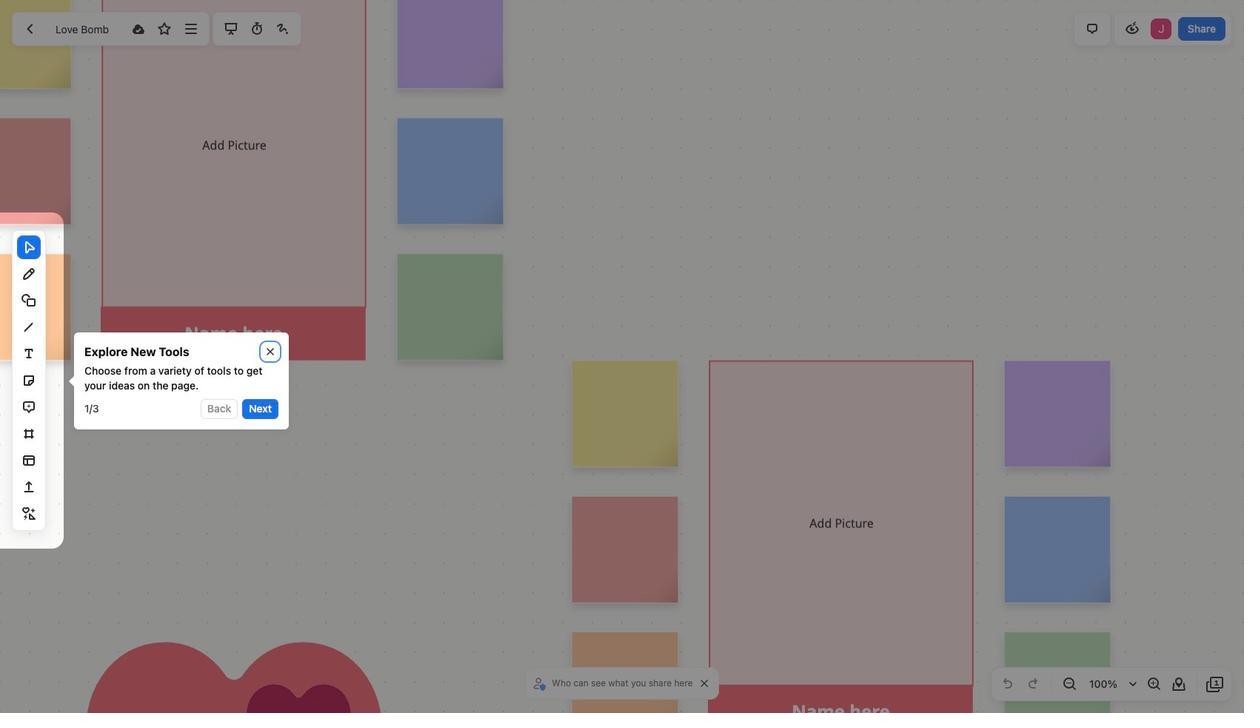 Task type: describe. For each thing, give the bounding box(es) containing it.
timer image
[[248, 20, 266, 38]]

Document name text field
[[45, 17, 124, 41]]

explore new tools element
[[84, 343, 189, 361]]

pages image
[[1207, 676, 1225, 693]]

close image
[[267, 348, 274, 356]]

zoom in image
[[1145, 676, 1163, 693]]

presentation image
[[222, 20, 240, 38]]

dashboard image
[[21, 20, 39, 38]]

zoom out image
[[1061, 676, 1079, 693]]



Task type: locate. For each thing, give the bounding box(es) containing it.
star this whiteboard image
[[156, 20, 174, 38]]

list item
[[1150, 17, 1174, 41]]

more options image
[[182, 20, 200, 38]]

choose from a variety of tools to get your ideas on the page. element
[[84, 364, 279, 393]]

laser image
[[274, 20, 292, 38]]

close image
[[701, 680, 709, 688]]

comment panel image
[[1084, 20, 1102, 38]]

tooltip
[[64, 333, 289, 429]]

list
[[1150, 17, 1174, 41]]



Task type: vqa. For each thing, say whether or not it's contained in the screenshot.
Zoom Out image
yes



